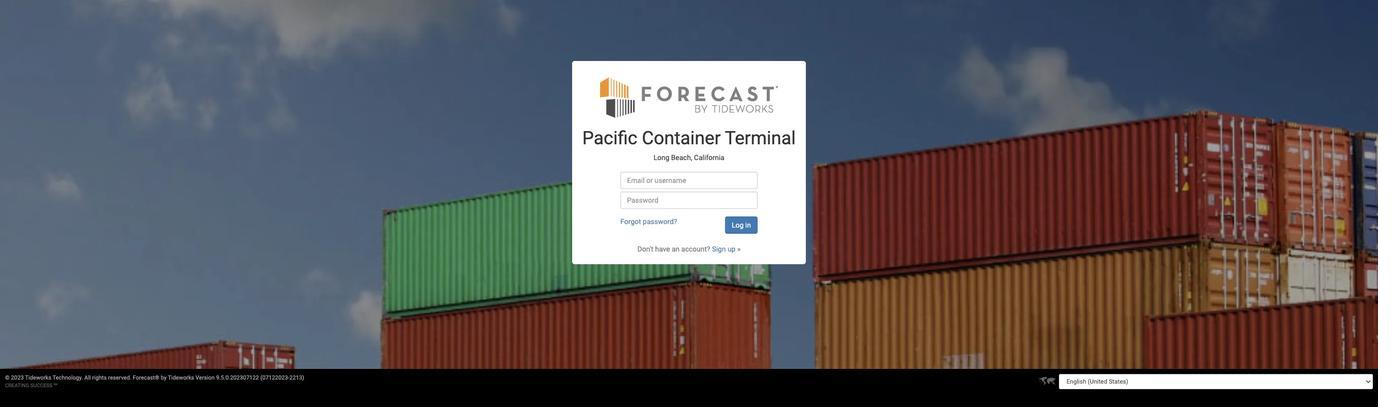 Task type: vqa. For each thing, say whether or not it's contained in the screenshot.
40DR Image
no



Task type: locate. For each thing, give the bounding box(es) containing it.
Password password field
[[620, 192, 758, 209]]

»
[[737, 245, 741, 253]]

tideworks right "by"
[[168, 375, 194, 381]]

2023
[[11, 375, 24, 381]]

Email or username text field
[[620, 172, 758, 189]]

sign
[[712, 245, 726, 253]]

success
[[30, 383, 52, 388]]

forgot password? log in
[[620, 218, 751, 229]]

1 tideworks from the left
[[25, 375, 51, 381]]

1 horizontal spatial tideworks
[[168, 375, 194, 381]]

0 horizontal spatial tideworks
[[25, 375, 51, 381]]

rights
[[92, 375, 107, 381]]

log in button
[[725, 217, 758, 234]]

forgot
[[620, 218, 641, 226]]

©
[[5, 375, 10, 381]]

tideworks
[[25, 375, 51, 381], [168, 375, 194, 381]]

reserved.
[[108, 375, 131, 381]]

tideworks up success
[[25, 375, 51, 381]]

by
[[161, 375, 167, 381]]

all
[[84, 375, 91, 381]]

terminal
[[725, 128, 796, 149]]

don't have an account? sign up »
[[638, 245, 741, 253]]

9.5.0.202307122
[[216, 375, 259, 381]]

don't
[[638, 245, 653, 253]]

© 2023 tideworks technology. all rights reserved. forecast® by tideworks version 9.5.0.202307122 (07122023-2213) creating success ℠
[[5, 375, 304, 388]]

an
[[672, 245, 680, 253]]

2213)
[[289, 375, 304, 381]]

version
[[196, 375, 215, 381]]

have
[[655, 245, 670, 253]]



Task type: describe. For each thing, give the bounding box(es) containing it.
up
[[728, 245, 736, 253]]

password?
[[643, 218, 677, 226]]

log
[[732, 221, 744, 229]]

beach,
[[671, 153, 692, 162]]

technology.
[[53, 375, 83, 381]]

container
[[642, 128, 721, 149]]

2 tideworks from the left
[[168, 375, 194, 381]]

pacific
[[582, 128, 637, 149]]

℠
[[54, 383, 57, 388]]

account?
[[681, 245, 710, 253]]

pacific container terminal long beach, california
[[582, 128, 796, 162]]

(07122023-
[[260, 375, 289, 381]]

creating
[[5, 383, 29, 388]]

forecast®
[[133, 375, 159, 381]]

california
[[694, 153, 724, 162]]

forgot password? link
[[620, 218, 677, 226]]

long
[[654, 153, 669, 162]]

sign up » link
[[712, 245, 741, 253]]

forecast® by tideworks image
[[600, 76, 778, 119]]

in
[[745, 221, 751, 229]]



